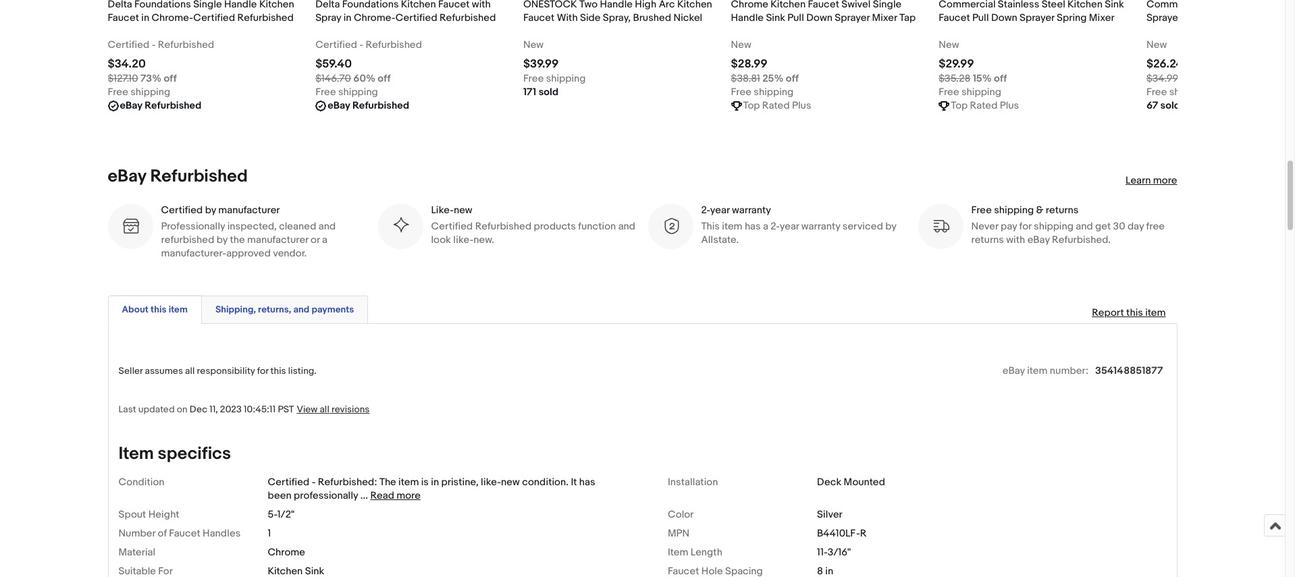 Task type: describe. For each thing, give the bounding box(es) containing it.
free inside 'new $39.99 free shipping 171 sold'
[[523, 72, 544, 85]]

report this item link
[[1085, 300, 1173, 326]]

read more button
[[370, 490, 421, 503]]

responsibility
[[197, 365, 255, 377]]

the
[[230, 234, 245, 247]]

like-
[[431, 204, 454, 217]]

has inside '2-year warranty this item has a 2-year warranty serviced by allstate.'
[[745, 220, 761, 233]]

by inside '2-year warranty this item has a 2-year warranty serviced by allstate.'
[[886, 220, 897, 233]]

is
[[421, 476, 429, 489]]

onestock
[[523, 0, 577, 11]]

nickel
[[674, 12, 703, 24]]

commercial stainless steel kitchen sink faucet pull down sprayer spring mixer
[[939, 0, 1124, 24]]

$28.99
[[731, 57, 768, 71]]

ebay refurbished text field for $34.20
[[120, 99, 202, 113]]

$38.81
[[731, 72, 760, 85]]

off inside new $29.99 $35.28 15% off free shipping
[[994, 72, 1007, 85]]

$59.40 text field
[[316, 57, 352, 71]]

faucet inside commercial stainless steel kitchen sink faucet pull down sprayer spring mixer
[[939, 12, 970, 24]]

commercial for $29.99
[[939, 0, 996, 11]]

1/2"
[[277, 509, 295, 522]]

tab list containing about this item
[[108, 293, 1177, 324]]

function
[[578, 220, 616, 233]]

1 vertical spatial for
[[257, 365, 268, 377]]

get
[[1095, 220, 1111, 233]]

$127.10
[[108, 72, 138, 85]]

never
[[972, 220, 999, 233]]

$28.99 text field
[[731, 57, 768, 71]]

60%
[[353, 72, 375, 85]]

certified inside certified - refurbished $34.20 $127.10 73% off free shipping
[[108, 39, 149, 51]]

refurbished inside delta foundations kitchen faucet with spray in chrome-certified refurbished
[[440, 12, 496, 24]]

free inside new $26.24 $34.99 free shipping 67 sold
[[1147, 86, 1167, 99]]

seller
[[119, 365, 143, 377]]

ebay refurbished up professionally
[[108, 166, 248, 187]]

r
[[860, 528, 867, 540]]

item inside certified - refurbished: the item is in pristine, like-new condition. it has been professionally ...
[[399, 476, 419, 489]]

shipping inside new $29.99 $35.28 15% off free shipping
[[962, 86, 1001, 99]]

5-
[[268, 509, 277, 522]]

shipping inside 'new $39.99 free shipping 171 sold'
[[546, 72, 586, 85]]

about
[[122, 304, 149, 316]]

$29.99 text field
[[939, 57, 974, 71]]

delta foundations single handle kitchen faucet in chrome-certified refurbished
[[108, 0, 294, 24]]

mounted
[[844, 476, 885, 489]]

ebay refurbished text field for $59.40
[[328, 99, 409, 113]]

shipping, returns, and payments button
[[215, 303, 354, 316]]

kitchen inside delta foundations single handle kitchen faucet in chrome-certified refurbished
[[259, 0, 294, 11]]

height
[[148, 509, 179, 522]]

assumes
[[145, 365, 183, 377]]

chrome- for $59.40
[[354, 12, 396, 24]]

condition
[[119, 476, 164, 489]]

and inside certified by manufacturer professionally inspected, cleaned and refurbished by the manufacturer or a manufacturer-approved vendor.
[[319, 220, 336, 233]]

rated for $28.99
[[762, 99, 790, 112]]

foundations for $59.40
[[342, 0, 399, 11]]

1 horizontal spatial all
[[320, 404, 329, 415]]

free inside the certified - refurbished $59.40 $146.70 60% off free shipping
[[316, 86, 336, 99]]

learn
[[1126, 174, 1151, 187]]

with details__icon image for this item has a 2-year warranty serviced by allstate.
[[662, 218, 680, 236]]

stainless
[[998, 0, 1040, 11]]

view
[[297, 404, 318, 415]]

ebay refurbished for $59.40
[[328, 99, 409, 112]]

previous price $146.70 60% off text field
[[316, 72, 391, 86]]

sprayer inside commercial stainless steel kitchen sink faucet pull down sprayer spring mixer
[[1020, 12, 1055, 24]]

mixer for $28.99
[[872, 12, 897, 24]]

pay
[[1001, 220, 1017, 233]]

number:
[[1050, 365, 1089, 378]]

$34.99
[[1147, 72, 1178, 85]]

certified inside delta foundations single handle kitchen faucet in chrome-certified refurbished
[[193, 12, 235, 24]]

last
[[119, 404, 136, 415]]

faucet inside delta foundations kitchen faucet with spray in chrome-certified refurbished
[[438, 0, 470, 11]]

ebay refurbished for $34.20
[[120, 99, 202, 112]]

free inside free shipping & returns never pay for shipping and get 30 day free returns with ebay refurbished.
[[972, 204, 992, 217]]

new.
[[474, 234, 494, 247]]

payments
[[312, 304, 354, 316]]

and inside free shipping & returns never pay for shipping and get 30 day free returns with ebay refurbished.
[[1076, 220, 1093, 233]]

down inside chrome kitchen faucet swivel single handle sink pull down sprayer mixer tap
[[807, 12, 833, 24]]

spray
[[316, 12, 341, 24]]

10:45:11
[[244, 404, 276, 415]]

refurbished inside like-new certified refurbished products function and look like-new.
[[475, 220, 532, 233]]

day
[[1128, 220, 1144, 233]]

171
[[523, 86, 536, 99]]

Certified - Refurbished text field
[[316, 39, 422, 52]]

view all revisions link
[[294, 403, 370, 416]]

plus for $29.99
[[1000, 99, 1019, 112]]

refurbished inside delta foundations single handle kitchen faucet in chrome-certified refurbished
[[237, 12, 294, 24]]

spring
[[1057, 12, 1087, 24]]

spray,
[[603, 12, 631, 24]]

handle inside delta foundations single handle kitchen faucet in chrome-certified refurbished
[[224, 0, 257, 11]]

for inside free shipping & returns never pay for shipping and get 30 day free returns with ebay refurbished.
[[1020, 220, 1032, 233]]

shipping inside new $26.24 $34.99 free shipping 67 sold
[[1170, 86, 1209, 99]]

commercial for $26.24
[[1147, 0, 1204, 11]]

report this item
[[1092, 307, 1166, 320]]

a inside certified by manufacturer professionally inspected, cleaned and refurbished by the manufacturer or a manufacturer-approved vendor.
[[322, 234, 327, 247]]

sink inside commercial stainless steel kitchen sink faucet pull down sprayer spring mixer
[[1105, 0, 1124, 11]]

new inside like-new certified refurbished products function and look like-new.
[[454, 204, 473, 217]]

about this item button
[[122, 303, 188, 316]]

sink inside chrome kitchen faucet swivel single handle sink pull down sprayer mixer tap
[[766, 12, 785, 24]]

new text field for $39.99
[[523, 39, 544, 52]]

the
[[379, 476, 396, 489]]

with details__icon image for never pay for shipping and get 30 day free returns with ebay refurbished.
[[932, 218, 950, 236]]

allstate.
[[701, 234, 739, 247]]

learn more link
[[1126, 174, 1177, 188]]

$26.24 text field
[[1147, 57, 1183, 71]]

new text field for $29.99
[[939, 39, 959, 52]]

0 vertical spatial manufacturer
[[218, 204, 280, 217]]

certified - refurbished $34.20 $127.10 73% off free shipping
[[108, 39, 214, 99]]

new $39.99 free shipping 171 sold
[[523, 39, 586, 99]]

brushed
[[633, 12, 671, 24]]

chrome- for $34.20
[[152, 12, 193, 24]]

off inside certified - refurbished $34.20 $127.10 73% off free shipping
[[164, 72, 177, 85]]

high
[[635, 0, 657, 11]]

number
[[119, 528, 155, 540]]

with details__icon image for professionally inspected, cleaned and refurbished by the manufacturer or a manufacturer-approved vendor.
[[121, 218, 139, 236]]

2023
[[220, 404, 242, 415]]

new $29.99 $35.28 15% off free shipping
[[939, 39, 1007, 99]]

previous price $127.10 73% off text field
[[108, 72, 177, 86]]

specifics
[[158, 444, 231, 465]]

- for $34.20
[[152, 39, 156, 51]]

0 horizontal spatial warranty
[[732, 204, 771, 217]]

refurbished inside certified - refurbished $34.20 $127.10 73% off free shipping
[[158, 39, 214, 51]]

free shipping text field for 25%
[[731, 86, 794, 99]]

shipping inside the certified - refurbished $59.40 $146.70 60% off free shipping
[[338, 86, 378, 99]]

kitchen inside commercial kitchen sink faucet
[[1206, 0, 1241, 11]]

certified inside delta foundations kitchen faucet with spray in chrome-certified refurbished
[[396, 12, 437, 24]]

returns,
[[258, 304, 291, 316]]

and inside button
[[293, 304, 310, 316]]

listing.
[[288, 365, 317, 377]]

delta for $59.40
[[316, 0, 340, 11]]

certified - refurbished: the item is in pristine, like-new condition. it has been professionally ...
[[268, 476, 595, 503]]

pristine,
[[441, 476, 479, 489]]

professionally
[[161, 220, 225, 233]]

and inside like-new certified refurbished products function and look like-new.
[[618, 220, 636, 233]]

0 horizontal spatial by
[[205, 204, 216, 217]]

item for item specifics
[[119, 444, 154, 465]]

deck
[[817, 476, 842, 489]]

chrome for chrome kitchen faucet swivel single handle sink pull down sprayer mixer tap
[[731, 0, 769, 11]]

new for $26.24
[[1147, 39, 1167, 51]]

read more
[[370, 490, 421, 503]]

...
[[360, 490, 368, 503]]

pst
[[278, 404, 294, 415]]

chrome for chrome
[[268, 547, 305, 559]]

this
[[701, 220, 720, 233]]

3/16"
[[828, 547, 851, 559]]

pull inside chrome kitchen faucet swivel single handle sink pull down sprayer mixer tap
[[788, 12, 804, 24]]

refurbished
[[161, 234, 214, 247]]

pull inside commercial stainless steel kitchen sink faucet pull down sprayer spring mixer
[[973, 12, 989, 24]]

11,
[[210, 404, 218, 415]]

arc
[[659, 0, 675, 11]]

seller assumes all responsibility for this listing.
[[119, 365, 317, 377]]

delta for $34.20
[[108, 0, 132, 11]]

off inside new $28.99 $38.81 25% off free shipping
[[786, 72, 799, 85]]

new for $29.99
[[939, 39, 959, 51]]

sink inside commercial kitchen sink faucet
[[1243, 0, 1262, 11]]

certified by manufacturer professionally inspected, cleaned and refurbished by the manufacturer or a manufacturer-approved vendor.
[[161, 204, 336, 260]]

free inside new $28.99 $38.81 25% off free shipping
[[731, 86, 752, 99]]

inspected,
[[227, 220, 277, 233]]

- inside certified - refurbished: the item is in pristine, like-new condition. it has been professionally ...
[[312, 476, 316, 489]]

on
[[177, 404, 188, 415]]

top for $29.99
[[951, 99, 968, 112]]

previous price $38.81 25% off text field
[[731, 72, 799, 86]]

New text field
[[731, 39, 752, 52]]

more for learn more
[[1153, 174, 1177, 187]]

top rated plus text field for $29.99
[[951, 99, 1019, 113]]

Certified - Refurbished text field
[[108, 39, 214, 52]]

kitchen inside chrome kitchen faucet swivel single handle sink pull down sprayer mixer tap
[[771, 0, 806, 11]]

11-3/16"
[[817, 547, 851, 559]]

shipping down &
[[1034, 220, 1074, 233]]

length
[[691, 547, 723, 559]]

previous price $35.28 15% off text field
[[939, 72, 1007, 86]]

of
[[158, 528, 167, 540]]

in inside certified - refurbished: the item is in pristine, like-new condition. it has been professionally ...
[[431, 476, 439, 489]]

deck mounted
[[817, 476, 885, 489]]

1 vertical spatial warranty
[[802, 220, 840, 233]]

certified inside certified - refurbished: the item is in pristine, like-new condition. it has been professionally ...
[[268, 476, 310, 489]]

1 vertical spatial year
[[780, 220, 799, 233]]



Task type: vqa. For each thing, say whether or not it's contained in the screenshot.
with
yes



Task type: locate. For each thing, give the bounding box(es) containing it.
0 horizontal spatial more
[[397, 490, 421, 503]]

1 horizontal spatial a
[[763, 220, 769, 233]]

0 vertical spatial year
[[710, 204, 730, 217]]

2 pull from the left
[[973, 12, 989, 24]]

for right pay
[[1020, 220, 1032, 233]]

top rated plus for $29.99
[[951, 99, 1019, 112]]

0 vertical spatial item
[[119, 444, 154, 465]]

1 horizontal spatial in
[[344, 12, 352, 24]]

1 commercial from the left
[[939, 0, 996, 11]]

0 horizontal spatial top rated plus text field
[[743, 99, 811, 113]]

2 horizontal spatial new text field
[[1147, 39, 1167, 52]]

2 plus from the left
[[1000, 99, 1019, 112]]

commercial up the $26.24
[[1147, 0, 1204, 11]]

more for read more
[[397, 490, 421, 503]]

0 horizontal spatial foundations
[[134, 0, 191, 11]]

67 sold text field
[[1147, 99, 1181, 113]]

0 vertical spatial has
[[745, 220, 761, 233]]

1 with details__icon image from the left
[[121, 218, 139, 236]]

down
[[807, 12, 833, 24], [991, 12, 1018, 24]]

new $28.99 $38.81 25% off free shipping
[[731, 39, 799, 99]]

with details__icon image for certified refurbished products function and look like-new.
[[391, 218, 410, 236]]

pull up new $28.99 $38.81 25% off free shipping
[[788, 12, 804, 24]]

171 sold text field
[[523, 86, 559, 99]]

new inside new $26.24 $34.99 free shipping 67 sold
[[1147, 39, 1167, 51]]

certified up been
[[268, 476, 310, 489]]

kitchen inside onestock two handle high arc kitchen faucet with side spray, brushed nickel
[[677, 0, 712, 11]]

4 kitchen from the left
[[771, 0, 806, 11]]

and up refurbished.
[[1076, 220, 1093, 233]]

and
[[319, 220, 336, 233], [618, 220, 636, 233], [1076, 220, 1093, 233], [293, 304, 310, 316]]

ebay inside free shipping & returns never pay for shipping and get 30 day free returns with ebay refurbished.
[[1028, 234, 1050, 247]]

0 vertical spatial new
[[454, 204, 473, 217]]

2 horizontal spatial free shipping text field
[[1147, 86, 1209, 99]]

1 vertical spatial item
[[668, 547, 689, 559]]

- up 60%
[[360, 39, 363, 51]]

top rated plus text field down 25% on the right top of page
[[743, 99, 811, 113]]

11-
[[817, 547, 828, 559]]

1 horizontal spatial single
[[873, 0, 902, 11]]

free shipping text field down 15% at the top right
[[939, 86, 1001, 99]]

0 horizontal spatial free shipping text field
[[108, 86, 170, 99]]

vendor.
[[273, 247, 307, 260]]

1 sprayer from the left
[[835, 12, 870, 24]]

Free shipping text field
[[523, 72, 586, 86], [316, 86, 378, 99], [939, 86, 1001, 99]]

handles
[[203, 528, 241, 540]]

Free shipping text field
[[108, 86, 170, 99], [731, 86, 794, 99], [1147, 86, 1209, 99]]

item left number:
[[1027, 365, 1048, 378]]

shipping inside certified - refurbished $34.20 $127.10 73% off free shipping
[[131, 86, 170, 99]]

1 top rated plus from the left
[[743, 99, 811, 112]]

shipping inside new $28.99 $38.81 25% off free shipping
[[754, 86, 794, 99]]

and right the returns, on the left of the page
[[293, 304, 310, 316]]

new inside 'new $39.99 free shipping 171 sold'
[[523, 39, 544, 51]]

0 vertical spatial for
[[1020, 220, 1032, 233]]

by up professionally
[[205, 204, 216, 217]]

sprayer inside chrome kitchen faucet swivel single handle sink pull down sprayer mixer tap
[[835, 12, 870, 24]]

returns down never
[[972, 234, 1004, 247]]

0 horizontal spatial rated
[[762, 99, 790, 112]]

with inside delta foundations kitchen faucet with spray in chrome-certified refurbished
[[472, 0, 491, 11]]

1 horizontal spatial mixer
[[1089, 12, 1115, 24]]

spout height
[[119, 509, 179, 522]]

free up 171
[[523, 72, 544, 85]]

- for $59.40
[[360, 39, 363, 51]]

tab list
[[108, 293, 1177, 324]]

Top Rated Plus text field
[[743, 99, 811, 113], [951, 99, 1019, 113]]

in inside delta foundations kitchen faucet with spray in chrome-certified refurbished
[[344, 12, 352, 24]]

free shipping text field for $29.99
[[939, 86, 1001, 99]]

top
[[743, 99, 760, 112], [951, 99, 968, 112]]

sprayer down swivel
[[835, 12, 870, 24]]

like- inside certified - refurbished: the item is in pristine, like-new condition. it has been professionally ...
[[481, 476, 501, 489]]

3 off from the left
[[786, 72, 799, 85]]

item inside '2-year warranty this item has a 2-year warranty serviced by allstate.'
[[722, 220, 743, 233]]

foundations
[[134, 0, 191, 11], [342, 0, 399, 11]]

shipping down 25% on the right top of page
[[754, 86, 794, 99]]

off right 60%
[[378, 72, 391, 85]]

new text field for $26.24
[[1147, 39, 1167, 52]]

sold right "67"
[[1161, 99, 1181, 112]]

0 horizontal spatial mixer
[[872, 12, 897, 24]]

4 off from the left
[[994, 72, 1007, 85]]

1 horizontal spatial free shipping text field
[[731, 86, 794, 99]]

with details__icon image left the this
[[662, 218, 680, 236]]

2 horizontal spatial by
[[886, 220, 897, 233]]

1 horizontal spatial item
[[668, 547, 689, 559]]

0 horizontal spatial a
[[322, 234, 327, 247]]

0 horizontal spatial commercial
[[939, 0, 996, 11]]

0 horizontal spatial all
[[185, 365, 195, 377]]

with
[[472, 0, 491, 11], [1006, 234, 1025, 247]]

2 vertical spatial by
[[217, 234, 228, 247]]

2 kitchen from the left
[[401, 0, 436, 11]]

1 vertical spatial all
[[320, 404, 329, 415]]

refurbished:
[[318, 476, 377, 489]]

top down $38.81
[[743, 99, 760, 112]]

returns right &
[[1046, 204, 1079, 217]]

certified up certified - refurbished text box
[[193, 12, 235, 24]]

2 single from the left
[[873, 0, 902, 11]]

1 horizontal spatial year
[[780, 220, 799, 233]]

commercial kitchen sink faucet
[[1147, 0, 1295, 24]]

mpn
[[668, 528, 690, 540]]

0 horizontal spatial single
[[193, 0, 222, 11]]

1 horizontal spatial new text field
[[939, 39, 959, 52]]

certified up $34.20 text box
[[108, 39, 149, 51]]

item inside the "report this item" link
[[1146, 307, 1166, 320]]

commercial inside commercial stainless steel kitchen sink faucet pull down sprayer spring mixer
[[939, 0, 996, 11]]

single up certified - refurbished text box
[[193, 0, 222, 11]]

chrome kitchen faucet swivel single handle sink pull down sprayer mixer tap
[[731, 0, 916, 24]]

1 free shipping text field from the left
[[108, 86, 170, 99]]

free down $127.10
[[108, 86, 128, 99]]

0 horizontal spatial free shipping text field
[[316, 86, 378, 99]]

0 horizontal spatial returns
[[972, 234, 1004, 247]]

2 top rated plus text field from the left
[[951, 99, 1019, 113]]

0 vertical spatial 2-
[[701, 204, 710, 217]]

kitchen inside commercial stainless steel kitchen sink faucet pull down sprayer spring mixer
[[1068, 0, 1103, 11]]

1 vertical spatial by
[[886, 220, 897, 233]]

new for $28.99
[[731, 39, 752, 51]]

sink
[[1105, 0, 1124, 11], [1243, 0, 1262, 11], [766, 12, 785, 24]]

new text field up $39.99 text field
[[523, 39, 544, 52]]

- inside certified - refurbished $34.20 $127.10 73% off free shipping
[[152, 39, 156, 51]]

or
[[311, 234, 320, 247]]

faucet inside delta foundations single handle kitchen faucet in chrome-certified refurbished
[[108, 12, 139, 24]]

off right 15% at the top right
[[994, 72, 1007, 85]]

shipping up pay
[[994, 204, 1034, 217]]

item
[[119, 444, 154, 465], [668, 547, 689, 559]]

foundations inside delta foundations kitchen faucet with spray in chrome-certified refurbished
[[342, 0, 399, 11]]

like- for new
[[481, 476, 501, 489]]

ebay refurbished text field down 60%
[[328, 99, 409, 113]]

0 vertical spatial returns
[[1046, 204, 1079, 217]]

1 horizontal spatial new
[[501, 476, 520, 489]]

manufacturer-
[[161, 247, 226, 260]]

1 top rated plus text field from the left
[[743, 99, 811, 113]]

previous price $34.99 25% off text field
[[1147, 72, 1217, 86]]

0 horizontal spatial this
[[151, 304, 167, 316]]

1 vertical spatial like-
[[481, 476, 501, 489]]

free inside new $29.99 $35.28 15% off free shipping
[[939, 86, 959, 99]]

2 ebay refurbished text field from the left
[[328, 99, 409, 113]]

sold
[[539, 86, 559, 99], [1161, 99, 1181, 112]]

top rated plus text field down 15% at the top right
[[951, 99, 1019, 113]]

0 horizontal spatial plus
[[792, 99, 811, 112]]

approved
[[226, 247, 271, 260]]

$146.70
[[316, 72, 351, 85]]

3 new from the left
[[939, 39, 959, 51]]

all right assumes
[[185, 365, 195, 377]]

foundations up certified - refurbished text box
[[134, 0, 191, 11]]

1 delta from the left
[[108, 0, 132, 11]]

0 horizontal spatial sink
[[766, 12, 785, 24]]

item for item length
[[668, 547, 689, 559]]

1 horizontal spatial this
[[271, 365, 286, 377]]

2 down from the left
[[991, 12, 1018, 24]]

chrome- inside delta foundations single handle kitchen faucet in chrome-certified refurbished
[[152, 12, 193, 24]]

handle inside onestock two handle high arc kitchen faucet with side spray, brushed nickel
[[600, 0, 633, 11]]

with inside free shipping & returns never pay for shipping and get 30 day free returns with ebay refurbished.
[[1006, 234, 1025, 247]]

has right it
[[579, 476, 595, 489]]

more
[[1153, 174, 1177, 187], [397, 490, 421, 503]]

shipping down 15% at the top right
[[962, 86, 1001, 99]]

top rated plus text field for $28.99
[[743, 99, 811, 113]]

2 rated from the left
[[970, 99, 998, 112]]

shipping,
[[215, 304, 256, 316]]

a inside '2-year warranty this item has a 2-year warranty serviced by allstate.'
[[763, 220, 769, 233]]

1 horizontal spatial top
[[951, 99, 968, 112]]

1 horizontal spatial warranty
[[802, 220, 840, 233]]

new inside certified - refurbished: the item is in pristine, like-new condition. it has been professionally ...
[[501, 476, 520, 489]]

2- right the this
[[771, 220, 780, 233]]

5 kitchen from the left
[[1068, 0, 1103, 11]]

mixer for $29.99
[[1089, 12, 1115, 24]]

free shipping text field down $39.99
[[523, 72, 586, 86]]

down inside commercial stainless steel kitchen sink faucet pull down sprayer spring mixer
[[991, 12, 1018, 24]]

0 vertical spatial warranty
[[732, 204, 771, 217]]

plus for $28.99
[[792, 99, 811, 112]]

2 with details__icon image from the left
[[391, 218, 410, 236]]

0 vertical spatial by
[[205, 204, 216, 217]]

in for $34.20
[[141, 12, 149, 24]]

1 plus from the left
[[792, 99, 811, 112]]

1 vertical spatial sold
[[1161, 99, 1181, 112]]

0 horizontal spatial for
[[257, 365, 268, 377]]

1 horizontal spatial 2-
[[771, 220, 780, 233]]

0 horizontal spatial 2-
[[701, 204, 710, 217]]

refurbished inside the certified - refurbished $59.40 $146.70 60% off free shipping
[[366, 39, 422, 51]]

b4410lf-
[[817, 528, 860, 540]]

2 top from the left
[[951, 99, 968, 112]]

has right the this
[[745, 220, 761, 233]]

warranty up the allstate.
[[732, 204, 771, 217]]

read
[[370, 490, 394, 503]]

single inside chrome kitchen faucet swivel single handle sink pull down sprayer mixer tap
[[873, 0, 902, 11]]

delta up the spray
[[316, 0, 340, 11]]

2 commercial from the left
[[1147, 0, 1204, 11]]

chrome
[[731, 0, 769, 11], [268, 547, 305, 559]]

off inside the certified - refurbished $59.40 $146.70 60% off free shipping
[[378, 72, 391, 85]]

installation
[[668, 476, 718, 489]]

0 horizontal spatial like-
[[453, 234, 474, 247]]

mixer inside chrome kitchen faucet swivel single handle sink pull down sprayer mixer tap
[[872, 12, 897, 24]]

rated down 25% on the right top of page
[[762, 99, 790, 112]]

0 horizontal spatial sold
[[539, 86, 559, 99]]

2 new from the left
[[731, 39, 752, 51]]

for right responsibility
[[257, 365, 268, 377]]

5-1/2"
[[268, 509, 295, 522]]

0 vertical spatial chrome
[[731, 0, 769, 11]]

$35.28
[[939, 72, 971, 85]]

2 horizontal spatial this
[[1127, 307, 1143, 320]]

1 horizontal spatial sink
[[1105, 0, 1124, 11]]

0 horizontal spatial chrome
[[268, 547, 305, 559]]

sold right 171
[[539, 86, 559, 99]]

refurbished.
[[1052, 234, 1111, 247]]

off
[[164, 72, 177, 85], [378, 72, 391, 85], [786, 72, 799, 85], [994, 72, 1007, 85]]

side
[[580, 12, 601, 24]]

with details__icon image
[[121, 218, 139, 236], [391, 218, 410, 236], [662, 218, 680, 236], [932, 218, 950, 236]]

item inside about this item button
[[169, 304, 188, 316]]

1 horizontal spatial pull
[[973, 12, 989, 24]]

silver
[[817, 509, 843, 522]]

single
[[193, 0, 222, 11], [873, 0, 902, 11]]

shipping, returns, and payments
[[215, 304, 354, 316]]

commercial left stainless
[[939, 0, 996, 11]]

1 horizontal spatial delta
[[316, 0, 340, 11]]

this for about
[[151, 304, 167, 316]]

top rated plus down 15% at the top right
[[951, 99, 1019, 112]]

0 horizontal spatial item
[[119, 444, 154, 465]]

1 down from the left
[[807, 12, 833, 24]]

1 horizontal spatial has
[[745, 220, 761, 233]]

and up or
[[319, 220, 336, 233]]

free down $38.81
[[731, 86, 752, 99]]

and right function
[[618, 220, 636, 233]]

commercial inside commercial kitchen sink faucet
[[1147, 0, 1204, 11]]

chrome- inside delta foundations kitchen faucet with spray in chrome-certified refurbished
[[354, 12, 396, 24]]

mixer
[[872, 12, 897, 24], [1089, 12, 1115, 24]]

delta up certified - refurbished text box
[[108, 0, 132, 11]]

4 new from the left
[[1147, 39, 1167, 51]]

new inside new $29.99 $35.28 15% off free shipping
[[939, 39, 959, 51]]

kitchen inside delta foundations kitchen faucet with spray in chrome-certified refurbished
[[401, 0, 436, 11]]

1 ebay refurbished text field from the left
[[120, 99, 202, 113]]

1 horizontal spatial chrome-
[[354, 12, 396, 24]]

learn more
[[1126, 174, 1177, 187]]

handle inside chrome kitchen faucet swivel single handle sink pull down sprayer mixer tap
[[731, 12, 764, 24]]

certified inside like-new certified refurbished products function and look like-new.
[[431, 220, 473, 233]]

chrome up new text field
[[731, 0, 769, 11]]

like- right pristine,
[[481, 476, 501, 489]]

b4410lf-r
[[817, 528, 867, 540]]

shipping up 67 sold text field
[[1170, 86, 1209, 99]]

2 free shipping text field from the left
[[731, 86, 794, 99]]

free inside certified - refurbished $34.20 $127.10 73% off free shipping
[[108, 86, 128, 99]]

plus down previous price $35.28 15% off text box
[[1000, 99, 1019, 112]]

1 vertical spatial manufacturer
[[247, 234, 308, 247]]

single up tap
[[873, 0, 902, 11]]

2- up the this
[[701, 204, 710, 217]]

0 horizontal spatial delta
[[108, 0, 132, 11]]

rated for $29.99
[[970, 99, 998, 112]]

1 vertical spatial 2-
[[771, 220, 780, 233]]

like- inside like-new certified refurbished products function and look like-new.
[[453, 234, 474, 247]]

1 vertical spatial with
[[1006, 234, 1025, 247]]

2 top rated plus from the left
[[951, 99, 1019, 112]]

year
[[710, 204, 730, 217], [780, 220, 799, 233]]

$59.40
[[316, 57, 352, 71]]

free shipping text field for $34.20
[[108, 86, 170, 99]]

0 horizontal spatial -
[[152, 39, 156, 51]]

like- for new.
[[453, 234, 474, 247]]

single inside delta foundations single handle kitchen faucet in chrome-certified refurbished
[[193, 0, 222, 11]]

1 mixer from the left
[[872, 12, 897, 24]]

3 with details__icon image from the left
[[662, 218, 680, 236]]

2 foundations from the left
[[342, 0, 399, 11]]

item up "condition"
[[119, 444, 154, 465]]

faucet
[[438, 0, 470, 11], [808, 0, 839, 11], [1265, 0, 1295, 11], [108, 12, 139, 24], [523, 12, 555, 24], [939, 12, 970, 24], [169, 528, 200, 540]]

free shipping text field for free
[[1147, 86, 1209, 99]]

top for $28.99
[[743, 99, 760, 112]]

- up 73%
[[152, 39, 156, 51]]

0 vertical spatial all
[[185, 365, 195, 377]]

1 foundations from the left
[[134, 0, 191, 11]]

last updated on dec 11, 2023 10:45:11 pst view all revisions
[[119, 404, 370, 415]]

1 new from the left
[[523, 39, 544, 51]]

report
[[1092, 307, 1124, 320]]

certified inside certified by manufacturer professionally inspected, cleaned and refurbished by the manufacturer or a manufacturer-approved vendor.
[[161, 204, 203, 217]]

this for report
[[1127, 307, 1143, 320]]

warranty
[[732, 204, 771, 217], [802, 220, 840, 233]]

1 pull from the left
[[788, 12, 804, 24]]

chrome inside chrome kitchen faucet swivel single handle sink pull down sprayer mixer tap
[[731, 0, 769, 11]]

new text field up the $26.24 'text field'
[[1147, 39, 1167, 52]]

0 vertical spatial a
[[763, 220, 769, 233]]

a right the this
[[763, 220, 769, 233]]

1 horizontal spatial ebay refurbished text field
[[328, 99, 409, 113]]

2 horizontal spatial -
[[360, 39, 363, 51]]

0 vertical spatial like-
[[453, 234, 474, 247]]

this inside the "report this item" link
[[1127, 307, 1143, 320]]

0 vertical spatial with
[[472, 0, 491, 11]]

free down $35.28
[[939, 86, 959, 99]]

6 kitchen from the left
[[1206, 0, 1241, 11]]

1 vertical spatial has
[[579, 476, 595, 489]]

4 with details__icon image from the left
[[932, 218, 950, 236]]

this right about
[[151, 304, 167, 316]]

3 new text field from the left
[[1147, 39, 1167, 52]]

1 horizontal spatial chrome
[[731, 0, 769, 11]]

handle
[[224, 0, 257, 11], [600, 0, 633, 11], [731, 12, 764, 24]]

off right 73%
[[164, 72, 177, 85]]

1 off from the left
[[164, 72, 177, 85]]

item down mpn
[[668, 547, 689, 559]]

manufacturer up vendor.
[[247, 234, 308, 247]]

item up the allstate.
[[722, 220, 743, 233]]

faucet inside chrome kitchen faucet swivel single handle sink pull down sprayer mixer tap
[[808, 0, 839, 11]]

1 vertical spatial more
[[397, 490, 421, 503]]

1 horizontal spatial free shipping text field
[[523, 72, 586, 86]]

free shipping text field down $34.99
[[1147, 86, 1209, 99]]

ebay
[[120, 99, 142, 112], [328, 99, 350, 112], [108, 166, 146, 187], [1028, 234, 1050, 247], [1003, 365, 1025, 378]]

like- right look
[[453, 234, 474, 247]]

1 rated from the left
[[762, 99, 790, 112]]

off right 25% on the right top of page
[[786, 72, 799, 85]]

faucet inside onestock two handle high arc kitchen faucet with side spray, brushed nickel
[[523, 12, 555, 24]]

2 mixer from the left
[[1089, 12, 1115, 24]]

ebay refurbished text field down 73%
[[120, 99, 202, 113]]

mixer right the spring
[[1089, 12, 1115, 24]]

0 horizontal spatial handle
[[224, 0, 257, 11]]

2 chrome- from the left
[[354, 12, 396, 24]]

2 horizontal spatial in
[[431, 476, 439, 489]]

item right about
[[169, 304, 188, 316]]

3 free shipping text field from the left
[[1147, 86, 1209, 99]]

free shipping text field down $146.70
[[316, 86, 378, 99]]

1 horizontal spatial returns
[[1046, 204, 1079, 217]]

0 horizontal spatial year
[[710, 204, 730, 217]]

warranty left serviced
[[802, 220, 840, 233]]

0 horizontal spatial sprayer
[[835, 12, 870, 24]]

1 horizontal spatial like-
[[481, 476, 501, 489]]

a
[[763, 220, 769, 233], [322, 234, 327, 247]]

25%
[[763, 72, 784, 85]]

eBay Refurbished text field
[[120, 99, 202, 113], [328, 99, 409, 113]]

new up $28.99
[[731, 39, 752, 51]]

dec
[[190, 404, 207, 415]]

in inside delta foundations single handle kitchen faucet in chrome-certified refurbished
[[141, 12, 149, 24]]

1 horizontal spatial with
[[1006, 234, 1025, 247]]

free shipping text field for -
[[316, 86, 378, 99]]

onestock two handle high arc kitchen faucet with side spray, brushed nickel
[[523, 0, 712, 24]]

top rated plus
[[743, 99, 811, 112], [951, 99, 1019, 112]]

shipping down 60%
[[338, 86, 378, 99]]

0 horizontal spatial new text field
[[523, 39, 544, 52]]

chrome down 1
[[268, 547, 305, 559]]

free down $146.70
[[316, 86, 336, 99]]

in for $59.40
[[344, 12, 352, 24]]

free up "67"
[[1147, 86, 1167, 99]]

mixer left tap
[[872, 12, 897, 24]]

by left the
[[217, 234, 228, 247]]

condition.
[[522, 476, 569, 489]]

pull up new $29.99 $35.28 15% off free shipping
[[973, 12, 989, 24]]

top rated plus for $28.99
[[743, 99, 811, 112]]

rated down 15% at the top right
[[970, 99, 998, 112]]

67
[[1147, 99, 1158, 112]]

1 horizontal spatial down
[[991, 12, 1018, 24]]

shipping down 73%
[[131, 86, 170, 99]]

2 sprayer from the left
[[1020, 12, 1055, 24]]

1 single from the left
[[193, 0, 222, 11]]

in right is
[[431, 476, 439, 489]]

1 horizontal spatial by
[[217, 234, 228, 247]]

delta inside delta foundations kitchen faucet with spray in chrome-certified refurbished
[[316, 0, 340, 11]]

faucet inside commercial kitchen sink faucet
[[1265, 0, 1295, 11]]

free shipping text field down 25% on the right top of page
[[731, 86, 794, 99]]

free up never
[[972, 204, 992, 217]]

1 horizontal spatial sold
[[1161, 99, 1181, 112]]

1 kitchen from the left
[[259, 0, 294, 11]]

ebay refurbished down 73%
[[120, 99, 202, 112]]

item left is
[[399, 476, 419, 489]]

new
[[454, 204, 473, 217], [501, 476, 520, 489]]

item right report at the right bottom
[[1146, 307, 1166, 320]]

3 kitchen from the left
[[677, 0, 712, 11]]

with details__icon image left never
[[932, 218, 950, 236]]

foundations up certified - refurbished text field at top left
[[342, 0, 399, 11]]

sold inside new $26.24 $34.99 free shipping 67 sold
[[1161, 99, 1181, 112]]

new inside new $28.99 $38.81 25% off free shipping
[[731, 39, 752, 51]]

1 horizontal spatial handle
[[600, 0, 633, 11]]

cleaned
[[279, 220, 316, 233]]

material
[[119, 547, 155, 559]]

products
[[534, 220, 576, 233]]

1 horizontal spatial foundations
[[342, 0, 399, 11]]

1 top from the left
[[743, 99, 760, 112]]

updated
[[138, 404, 175, 415]]

has inside certified - refurbished: the item is in pristine, like-new condition. it has been professionally ...
[[579, 476, 595, 489]]

certified inside the certified - refurbished $59.40 $146.70 60% off free shipping
[[316, 39, 357, 51]]

with details__icon image left refurbished
[[121, 218, 139, 236]]

new for $39.99
[[523, 39, 544, 51]]

delta inside delta foundations single handle kitchen faucet in chrome-certified refurbished
[[108, 0, 132, 11]]

this left listing.
[[271, 365, 286, 377]]

0 horizontal spatial top rated plus
[[743, 99, 811, 112]]

foundations for $34.20
[[134, 0, 191, 11]]

$26.24
[[1147, 57, 1183, 71]]

15%
[[973, 72, 992, 85]]

1 vertical spatial a
[[322, 234, 327, 247]]

$39.99 text field
[[523, 57, 559, 71]]

for
[[1020, 220, 1032, 233], [257, 365, 268, 377]]

1 horizontal spatial commercial
[[1147, 0, 1204, 11]]

two
[[579, 0, 598, 11]]

foundations inside delta foundations single handle kitchen faucet in chrome-certified refurbished
[[134, 0, 191, 11]]

certified up certified - refurbished text field at top left
[[396, 12, 437, 24]]

about this item
[[122, 304, 188, 316]]

by
[[205, 204, 216, 217], [886, 220, 897, 233], [217, 234, 228, 247]]

0 horizontal spatial with
[[472, 0, 491, 11]]

1 horizontal spatial top rated plus text field
[[951, 99, 1019, 113]]

2 new text field from the left
[[939, 39, 959, 52]]

with
[[557, 12, 578, 24]]

1 new text field from the left
[[523, 39, 544, 52]]

shipping up 171 sold text box at left
[[546, 72, 586, 85]]

New text field
[[523, 39, 544, 52], [939, 39, 959, 52], [1147, 39, 1167, 52]]

1 horizontal spatial rated
[[970, 99, 998, 112]]

sold inside 'new $39.99 free shipping 171 sold'
[[539, 86, 559, 99]]

revisions
[[332, 404, 370, 415]]

new up $29.99 text field
[[939, 39, 959, 51]]

1 chrome- from the left
[[152, 12, 193, 24]]

2 delta from the left
[[316, 0, 340, 11]]

$34.20 text field
[[108, 57, 146, 71]]

manufacturer up inspected,
[[218, 204, 280, 217]]

ebay item number: 354148851877
[[1003, 365, 1163, 378]]

tap
[[900, 12, 916, 24]]

2 off from the left
[[378, 72, 391, 85]]

a right or
[[322, 234, 327, 247]]

this inside about this item button
[[151, 304, 167, 316]]

ebay refurbished down 60%
[[328, 99, 409, 112]]

1 horizontal spatial for
[[1020, 220, 1032, 233]]

certified - refurbished $59.40 $146.70 60% off free shipping
[[316, 39, 422, 99]]

2 horizontal spatial sink
[[1243, 0, 1262, 11]]

1 horizontal spatial sprayer
[[1020, 12, 1055, 24]]

- inside the certified - refurbished $59.40 $146.70 60% off free shipping
[[360, 39, 363, 51]]

mixer inside commercial stainless steel kitchen sink faucet pull down sprayer spring mixer
[[1089, 12, 1115, 24]]

2-year warranty this item has a 2-year warranty serviced by allstate.
[[701, 204, 897, 247]]

all right view
[[320, 404, 329, 415]]



